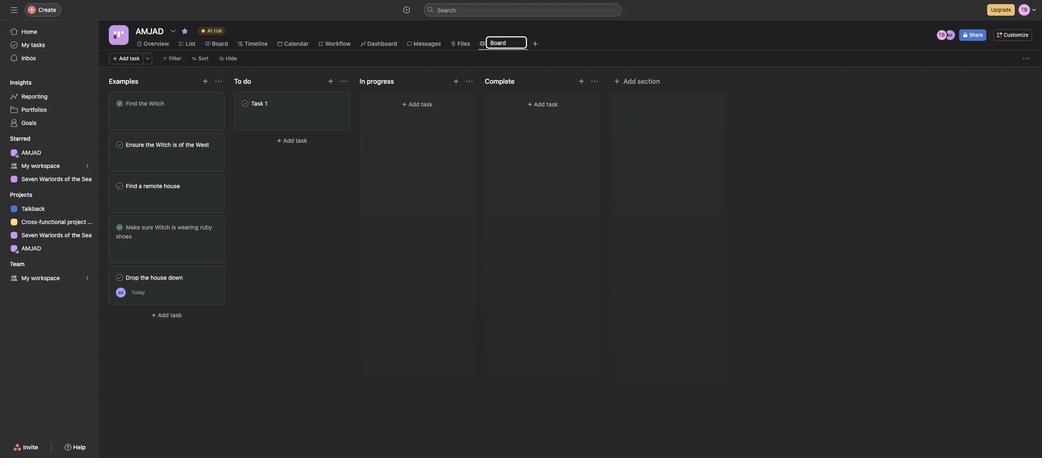 Task type: vqa. For each thing, say whether or not it's contained in the screenshot.
My tasks link
yes



Task type: locate. For each thing, give the bounding box(es) containing it.
seven up projects
[[21, 175, 38, 182]]

witch inside the make sure witch is wearing ruby shoes
[[155, 224, 170, 231]]

ensure the witch is of the west
[[126, 141, 209, 148]]

Completed checkbox
[[115, 99, 125, 109], [240, 99, 250, 109], [115, 140, 125, 150], [115, 222, 125, 232], [115, 273, 125, 283]]

0 vertical spatial seven
[[21, 175, 38, 182]]

my workspace link down team
[[5, 272, 94, 285]]

add section
[[624, 78, 660, 85]]

my inside teams element
[[21, 274, 30, 281]]

sea inside the starred element
[[82, 175, 92, 182]]

completed checkbox for ensure the witch is of the west
[[115, 140, 125, 150]]

3 add task image from the left
[[453, 78, 460, 85]]

amjad down starred
[[21, 149, 41, 156]]

more section actions image left complete
[[466, 78, 473, 85]]

1 vertical spatial sea
[[82, 231, 92, 238]]

task
[[130, 55, 140, 61], [421, 101, 433, 108], [547, 101, 558, 108], [296, 137, 307, 144], [170, 312, 182, 319]]

2 find from the top
[[126, 182, 137, 189]]

completed checkbox left task
[[240, 99, 250, 109]]

is left wearing
[[172, 224, 176, 231]]

seven warlords of the sea link inside projects element
[[5, 229, 94, 242]]

my workspace inside the starred element
[[21, 162, 60, 169]]

projects
[[10, 191, 32, 198]]

more actions image
[[145, 56, 150, 61]]

house right remote
[[164, 182, 180, 189]]

0 vertical spatial my workspace link
[[5, 159, 94, 172]]

3 my from the top
[[21, 274, 30, 281]]

amjad inside projects element
[[21, 245, 41, 252]]

of for talkback
[[65, 231, 70, 238]]

dashboard link
[[361, 39, 397, 48]]

my inside the starred element
[[21, 162, 30, 169]]

board
[[212, 40, 228, 47]]

cross-
[[21, 218, 39, 225]]

3 more section actions image from the left
[[466, 78, 473, 85]]

complete
[[485, 78, 515, 85]]

starred
[[10, 135, 30, 142]]

1 amjad from the top
[[21, 149, 41, 156]]

is
[[173, 141, 177, 148], [172, 224, 176, 231]]

completed image left ensure
[[115, 140, 125, 150]]

seven down cross- on the top
[[21, 231, 38, 238]]

2 seven warlords of the sea link from the top
[[5, 229, 94, 242]]

1 vertical spatial seven warlords of the sea
[[21, 231, 92, 238]]

completed image
[[115, 181, 125, 191], [115, 222, 125, 232]]

workspace inside teams element
[[31, 274, 60, 281]]

teams element
[[0, 257, 99, 286]]

of down cross-functional project plan
[[65, 231, 70, 238]]

0 horizontal spatial add task image
[[202, 78, 209, 85]]

my workspace for see details, my workspace image's my workspace link
[[21, 162, 60, 169]]

2 vertical spatial of
[[65, 231, 70, 238]]

more section actions image
[[215, 78, 222, 85], [341, 78, 347, 85], [466, 78, 473, 85], [592, 78, 598, 85]]

completed checkbox left drop on the bottom
[[115, 273, 125, 283]]

1 vertical spatial witch
[[156, 141, 171, 148]]

amjad for first amjad link from the bottom
[[21, 245, 41, 252]]

1 vertical spatial seven
[[21, 231, 38, 238]]

talkback
[[21, 205, 45, 212]]

my workspace inside teams element
[[21, 274, 60, 281]]

add task image for to do
[[328, 78, 334, 85]]

my workspace link inside teams element
[[5, 272, 94, 285]]

add task image down workflow link
[[328, 78, 334, 85]]

1 vertical spatial warlords
[[39, 231, 63, 238]]

1 vertical spatial ex
[[118, 289, 124, 295]]

workspace for see details, my workspace image
[[31, 162, 60, 169]]

1 vertical spatial amjad link
[[5, 242, 94, 255]]

0 vertical spatial witch
[[149, 100, 164, 107]]

witch
[[149, 100, 164, 107], [156, 141, 171, 148], [155, 224, 170, 231]]

find down examples
[[126, 100, 137, 107]]

2 sea from the top
[[82, 231, 92, 238]]

completed image down examples
[[115, 99, 125, 109]]

seven warlords of the sea for amjad
[[21, 175, 92, 182]]

more section actions image for complete
[[592, 78, 598, 85]]

2 seven warlords of the sea from the top
[[21, 231, 92, 238]]

2 amjad from the top
[[21, 245, 41, 252]]

warlords for amjad
[[39, 175, 63, 182]]

ex inside button
[[118, 289, 124, 295]]

more section actions image left in progress
[[341, 78, 347, 85]]

my workspace down team
[[21, 274, 60, 281]]

amjad inside the starred element
[[21, 149, 41, 156]]

1 vertical spatial house
[[151, 274, 167, 281]]

team button
[[0, 260, 25, 268]]

seven warlords of the sea link
[[5, 172, 94, 186], [5, 229, 94, 242]]

2 seven from the top
[[21, 231, 38, 238]]

1 my from the top
[[21, 41, 30, 48]]

drop the house down
[[126, 274, 183, 281]]

sea down plan
[[82, 231, 92, 238]]

invite
[[23, 444, 38, 451]]

my down team
[[21, 274, 30, 281]]

1 vertical spatial seven warlords of the sea link
[[5, 229, 94, 242]]

0 vertical spatial house
[[164, 182, 180, 189]]

seven warlords of the sea link inside the starred element
[[5, 172, 94, 186]]

sea
[[82, 175, 92, 182], [82, 231, 92, 238]]

1 vertical spatial is
[[172, 224, 176, 231]]

my down starred
[[21, 162, 30, 169]]

witch for find
[[149, 100, 164, 107]]

seven warlords of the sea inside projects element
[[21, 231, 92, 238]]

1 add task image from the left
[[202, 78, 209, 85]]

my left the tasks
[[21, 41, 30, 48]]

find
[[126, 100, 137, 107], [126, 182, 137, 189]]

sea down see details, my workspace image
[[82, 175, 92, 182]]

seven warlords of the sea link down functional at the left top of page
[[5, 229, 94, 242]]

amjad link down goals link
[[5, 146, 94, 159]]

1 vertical spatial of
[[65, 175, 70, 182]]

my workspace down starred
[[21, 162, 60, 169]]

2 my from the top
[[21, 162, 30, 169]]

add task image
[[202, 78, 209, 85], [328, 78, 334, 85], [453, 78, 460, 85]]

1 seven warlords of the sea link from the top
[[5, 172, 94, 186]]

add task image for examples
[[202, 78, 209, 85]]

completed image for find
[[115, 99, 125, 109]]

1 sea from the top
[[82, 175, 92, 182]]

my workspace link for see details, my workspace image
[[5, 159, 94, 172]]

list link
[[179, 39, 196, 48]]

my workspace link
[[5, 159, 94, 172], [5, 272, 94, 285]]

is left west in the top of the page
[[173, 141, 177, 148]]

cross-functional project plan link
[[5, 215, 99, 229]]

projects element
[[0, 187, 99, 257]]

warlords
[[39, 175, 63, 182], [39, 231, 63, 238]]

seven warlords of the sea inside the starred element
[[21, 175, 92, 182]]

more section actions image for in progress
[[466, 78, 473, 85]]

more section actions image left to do
[[215, 78, 222, 85]]

completed image up the shoes
[[115, 222, 125, 232]]

0 vertical spatial amjad
[[21, 149, 41, 156]]

1 vertical spatial my workspace link
[[5, 272, 94, 285]]

warlords for talkback
[[39, 231, 63, 238]]

at risk
[[208, 28, 222, 34]]

0 vertical spatial find
[[126, 100, 137, 107]]

completed checkbox up the shoes
[[115, 222, 125, 232]]

of left west in the top of the page
[[179, 141, 184, 148]]

2 warlords from the top
[[39, 231, 63, 238]]

2 add task image from the left
[[328, 78, 334, 85]]

warlords up talkback link
[[39, 175, 63, 182]]

2 more section actions image from the left
[[341, 78, 347, 85]]

2 my workspace from the top
[[21, 274, 60, 281]]

the
[[139, 100, 147, 107], [146, 141, 154, 148], [186, 141, 194, 148], [72, 175, 80, 182], [72, 231, 80, 238], [140, 274, 149, 281]]

completed image left a
[[115, 181, 125, 191]]

see details, my workspace image
[[85, 276, 90, 281]]

4 more section actions image from the left
[[592, 78, 598, 85]]

house left down
[[151, 274, 167, 281]]

completed image left task
[[240, 99, 250, 109]]

risk
[[214, 28, 222, 34]]

add task image down files link
[[453, 78, 460, 85]]

1 horizontal spatial ex
[[948, 32, 953, 38]]

is for wearing
[[172, 224, 176, 231]]

insights element
[[0, 75, 99, 131]]

completed image
[[115, 99, 125, 109], [240, 99, 250, 109], [115, 140, 125, 150], [115, 273, 125, 283]]

of up talkback link
[[65, 175, 70, 182]]

amjad link
[[5, 146, 94, 159], [5, 242, 94, 255]]

ex left the today
[[118, 289, 124, 295]]

portfolios
[[21, 106, 47, 113]]

1 my workspace link from the top
[[5, 159, 94, 172]]

1 find from the top
[[126, 100, 137, 107]]

amjad
[[21, 149, 41, 156], [21, 245, 41, 252]]

overview
[[144, 40, 169, 47]]

sea inside projects element
[[82, 231, 92, 238]]

warlords inside projects element
[[39, 231, 63, 238]]

more section actions image right add task icon
[[592, 78, 598, 85]]

add task button
[[109, 53, 143, 64], [365, 97, 470, 112], [490, 97, 596, 112], [234, 133, 350, 148], [109, 308, 224, 323]]

overview link
[[137, 39, 169, 48]]

1 vertical spatial workspace
[[31, 274, 60, 281]]

seven warlords of the sea link for talkback
[[5, 229, 94, 242]]

1 more section actions image from the left
[[215, 78, 222, 85]]

seven warlords of the sea down cross-functional project plan
[[21, 231, 92, 238]]

remove from starred image
[[182, 28, 188, 34]]

of
[[179, 141, 184, 148], [65, 175, 70, 182], [65, 231, 70, 238]]

2 vertical spatial my
[[21, 274, 30, 281]]

1 seven warlords of the sea from the top
[[21, 175, 92, 182]]

0 vertical spatial amjad link
[[5, 146, 94, 159]]

0 vertical spatial my workspace
[[21, 162, 60, 169]]

add task image down sort
[[202, 78, 209, 85]]

a
[[139, 182, 142, 189]]

my workspace
[[21, 162, 60, 169], [21, 274, 60, 281]]

sea for amjad
[[82, 175, 92, 182]]

completed checkbox for task 1
[[240, 99, 250, 109]]

seven warlords of the sea up talkback link
[[21, 175, 92, 182]]

completed checkbox left ensure
[[115, 140, 125, 150]]

completed image left drop on the bottom
[[115, 273, 125, 283]]

0 vertical spatial sea
[[82, 175, 92, 182]]

board image
[[114, 30, 124, 40]]

seven for amjad
[[21, 175, 38, 182]]

seven warlords of the sea link for amjad
[[5, 172, 94, 186]]

upgrade button
[[988, 4, 1015, 16]]

1 my workspace from the top
[[21, 162, 60, 169]]

of inside projects element
[[65, 231, 70, 238]]

help button
[[60, 440, 91, 455]]

is inside the make sure witch is wearing ruby shoes
[[172, 224, 176, 231]]

warlords inside the starred element
[[39, 175, 63, 182]]

0 vertical spatial completed image
[[115, 181, 125, 191]]

seven inside projects element
[[21, 231, 38, 238]]

find left a
[[126, 182, 137, 189]]

customize
[[1004, 32, 1029, 38]]

1 warlords from the top
[[39, 175, 63, 182]]

completed checkbox for drop the house down
[[115, 273, 125, 283]]

2 horizontal spatial add task image
[[453, 78, 460, 85]]

of inside the starred element
[[65, 175, 70, 182]]

workflow
[[325, 40, 351, 47]]

1 workspace from the top
[[31, 162, 60, 169]]

completed checkbox for make sure witch is wearing ruby shoes
[[115, 222, 125, 232]]

1 seven from the top
[[21, 175, 38, 182]]

ex right tb
[[948, 32, 953, 38]]

2 workspace from the top
[[31, 274, 60, 281]]

0 vertical spatial workspace
[[31, 162, 60, 169]]

seven warlords of the sea for talkback
[[21, 231, 92, 238]]

2 my workspace link from the top
[[5, 272, 94, 285]]

0 vertical spatial seven warlords of the sea link
[[5, 172, 94, 186]]

warlords down cross-functional project plan "link" on the left of page
[[39, 231, 63, 238]]

drop
[[126, 274, 139, 281]]

house
[[164, 182, 180, 189], [151, 274, 167, 281]]

1 completed image from the top
[[115, 181, 125, 191]]

cross-functional project plan
[[21, 218, 99, 225]]

add task
[[119, 55, 140, 61], [409, 101, 433, 108], [534, 101, 558, 108], [283, 137, 307, 144], [158, 312, 182, 319]]

1 vertical spatial my
[[21, 162, 30, 169]]

0 vertical spatial warlords
[[39, 175, 63, 182]]

1 horizontal spatial add task image
[[328, 78, 334, 85]]

history image
[[403, 7, 410, 13]]

2 vertical spatial witch
[[155, 224, 170, 231]]

projects button
[[0, 191, 32, 199]]

0 vertical spatial ex
[[948, 32, 953, 38]]

1 vertical spatial completed image
[[115, 222, 125, 232]]

workspace inside the starred element
[[31, 162, 60, 169]]

None text field
[[134, 24, 166, 38], [487, 37, 526, 48], [134, 24, 166, 38], [487, 37, 526, 48]]

of for amjad
[[65, 175, 70, 182]]

completed checkbox down examples
[[115, 99, 125, 109]]

0 vertical spatial is
[[173, 141, 177, 148]]

seven inside the starred element
[[21, 175, 38, 182]]

1 vertical spatial find
[[126, 182, 137, 189]]

reporting
[[21, 93, 48, 100]]

1 vertical spatial amjad
[[21, 245, 41, 252]]

talkback link
[[5, 202, 94, 215]]

portfolios link
[[5, 103, 94, 116]]

1 vertical spatial my workspace
[[21, 274, 60, 281]]

ensure
[[126, 141, 144, 148]]

seven warlords of the sea link up talkback link
[[5, 172, 94, 186]]

files
[[458, 40, 470, 47]]

amjad link up teams element
[[5, 242, 94, 255]]

sort button
[[188, 53, 212, 64]]

find for find a remote house
[[126, 182, 137, 189]]

amjad up team
[[21, 245, 41, 252]]

starred button
[[0, 135, 30, 143]]

west
[[196, 141, 209, 148]]

seven
[[21, 175, 38, 182], [21, 231, 38, 238]]

0 horizontal spatial ex
[[118, 289, 124, 295]]

2 completed image from the top
[[115, 222, 125, 232]]

timeline link
[[238, 39, 268, 48]]

0 vertical spatial seven warlords of the sea
[[21, 175, 92, 182]]

my
[[21, 41, 30, 48], [21, 162, 30, 169], [21, 274, 30, 281]]

0 vertical spatial my
[[21, 41, 30, 48]]

my workspace link down starred
[[5, 159, 94, 172]]



Task type: describe. For each thing, give the bounding box(es) containing it.
make
[[126, 224, 140, 231]]

in progress
[[360, 78, 394, 85]]

completed image for ensure
[[115, 140, 125, 150]]

shoes
[[116, 233, 132, 240]]

inbox link
[[5, 52, 94, 65]]

witch for ensure
[[156, 141, 171, 148]]

to do
[[234, 78, 251, 85]]

upgrade
[[992, 7, 1012, 13]]

more section actions image for examples
[[215, 78, 222, 85]]

show options image
[[170, 28, 177, 34]]

1
[[265, 100, 268, 107]]

1 amjad link from the top
[[5, 146, 94, 159]]

ruby
[[200, 224, 212, 231]]

goals link
[[5, 116, 94, 130]]

amjad for second amjad link from the bottom
[[21, 149, 41, 156]]

wearing
[[178, 224, 199, 231]]

my inside my tasks link
[[21, 41, 30, 48]]

see details, my workspace image
[[85, 163, 90, 168]]

tasks
[[31, 41, 45, 48]]

insights
[[10, 79, 32, 86]]

my workspace link for see details, my workspace icon
[[5, 272, 94, 285]]

add task image
[[579, 78, 585, 85]]

task 1
[[251, 100, 268, 107]]

invite button
[[8, 440, 43, 455]]

board link
[[205, 39, 228, 48]]

today
[[131, 289, 145, 295]]

find a remote house
[[126, 182, 180, 189]]

files link
[[451, 39, 470, 48]]

ex button
[[116, 287, 126, 297]]

share button
[[960, 29, 987, 41]]

timeline
[[245, 40, 268, 47]]

help
[[73, 444, 86, 451]]

filter
[[169, 55, 181, 61]]

global element
[[0, 20, 99, 70]]

calendar link
[[278, 39, 309, 48]]

sort
[[199, 55, 209, 61]]

functional
[[39, 218, 66, 225]]

add tab image
[[532, 40, 539, 47]]

seven for talkback
[[21, 231, 38, 238]]

sea for talkback
[[82, 231, 92, 238]]

filter button
[[159, 53, 185, 64]]

add task image for in progress
[[453, 78, 460, 85]]

Completed checkbox
[[115, 181, 125, 191]]

at
[[208, 28, 212, 34]]

project
[[67, 218, 86, 225]]

add inside button
[[624, 78, 636, 85]]

home link
[[5, 25, 94, 38]]

2 amjad link from the top
[[5, 242, 94, 255]]

completed image for make sure witch is wearing ruby shoes
[[115, 222, 125, 232]]

section
[[638, 78, 660, 85]]

team
[[10, 260, 25, 267]]

down
[[168, 274, 183, 281]]

home
[[21, 28, 37, 35]]

my workspace for my workspace link inside the teams element
[[21, 274, 60, 281]]

workflow link
[[319, 39, 351, 48]]

0 vertical spatial of
[[179, 141, 184, 148]]

remote
[[144, 182, 162, 189]]

reporting link
[[5, 90, 94, 103]]

hide sidebar image
[[11, 7, 17, 13]]

add section button
[[611, 74, 664, 89]]

plan
[[88, 218, 99, 225]]

insights button
[[0, 78, 32, 87]]

starred element
[[0, 131, 99, 187]]

my tasks link
[[5, 38, 94, 52]]

customize button
[[994, 29, 1033, 41]]

hide
[[226, 55, 237, 61]]

dashboard
[[367, 40, 397, 47]]

task
[[251, 100, 263, 107]]

completed image for drop
[[115, 273, 125, 283]]

hide button
[[216, 53, 241, 64]]

messages link
[[407, 39, 441, 48]]

calendar
[[284, 40, 309, 47]]

list
[[186, 40, 196, 47]]

share
[[970, 32, 983, 38]]

Search tasks, projects, and more text field
[[424, 3, 622, 17]]

sure
[[142, 224, 153, 231]]

the inside projects element
[[72, 231, 80, 238]]

create
[[38, 6, 56, 13]]

completed image for task
[[240, 99, 250, 109]]

examples
[[109, 78, 138, 85]]

witch for make
[[155, 224, 170, 231]]

completed image for find a remote house
[[115, 181, 125, 191]]

inbox
[[21, 54, 36, 61]]

is for of
[[173, 141, 177, 148]]

completed checkbox for find the witch
[[115, 99, 125, 109]]

messages
[[414, 40, 441, 47]]

today button
[[131, 289, 145, 295]]

more actions image
[[1024, 55, 1030, 62]]

tb
[[939, 32, 946, 38]]

more section actions image for to do
[[341, 78, 347, 85]]

make sure witch is wearing ruby shoes
[[116, 224, 212, 240]]

at risk button
[[194, 25, 229, 37]]

my for see details, my workspace image
[[21, 162, 30, 169]]

workspace for see details, my workspace icon
[[31, 274, 60, 281]]

my tasks
[[21, 41, 45, 48]]

my for see details, my workspace icon
[[21, 274, 30, 281]]

find the witch
[[126, 100, 164, 107]]

find for find the witch
[[126, 100, 137, 107]]

goals
[[21, 119, 37, 126]]

create button
[[25, 3, 61, 17]]



